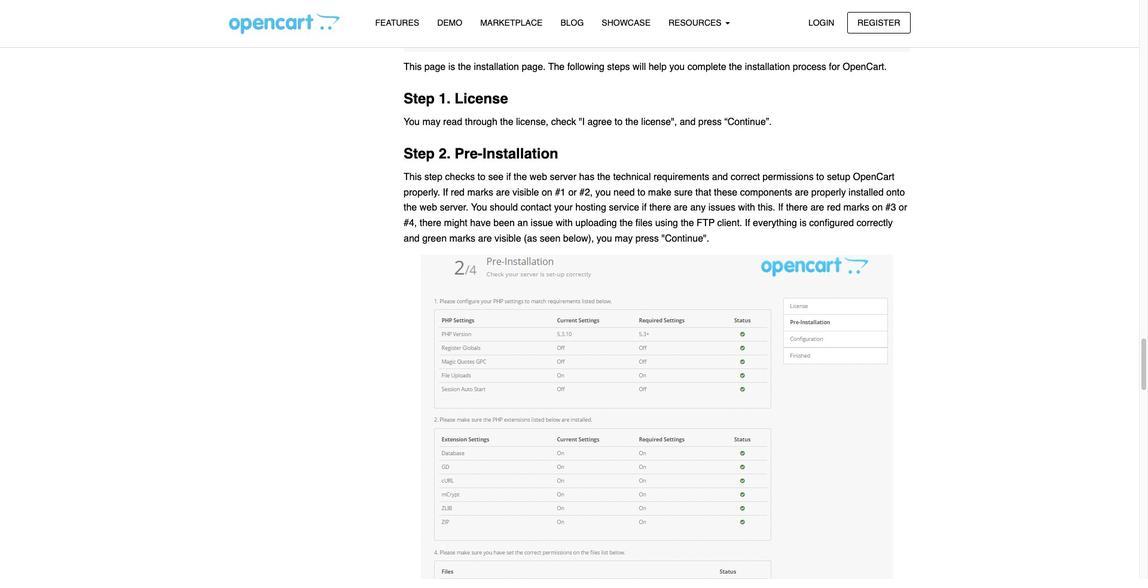 Task type: locate. For each thing, give the bounding box(es) containing it.
permissions
[[763, 172, 814, 183]]

issues
[[709, 203, 736, 213]]

0 horizontal spatial press
[[636, 233, 659, 244]]

2 horizontal spatial if
[[779, 203, 784, 213]]

1.
[[439, 90, 451, 107]]

with left this.
[[739, 203, 756, 213]]

is right everything
[[800, 218, 807, 229]]

are
[[496, 187, 510, 198], [795, 187, 809, 198], [674, 203, 688, 213], [811, 203, 825, 213], [478, 233, 492, 244]]

press left "continue".
[[699, 117, 722, 128]]

step for step 2. pre-installation
[[404, 145, 435, 162]]

0 vertical spatial marks
[[468, 187, 494, 198]]

1 vertical spatial press
[[636, 233, 659, 244]]

red
[[451, 187, 465, 198], [827, 203, 841, 213]]

features
[[375, 18, 420, 28]]

this page is the installation page. the following steps will help you complete the installation process for opencart.
[[404, 62, 887, 73]]

properly.
[[404, 187, 440, 198]]

0 vertical spatial may
[[423, 117, 441, 128]]

pre-
[[455, 145, 483, 162]]

1 vertical spatial with
[[556, 218, 573, 229]]

to
[[615, 117, 623, 128], [478, 172, 486, 183], [817, 172, 825, 183], [638, 187, 646, 198]]

process
[[793, 62, 827, 73]]

login
[[809, 18, 835, 27]]

2 vertical spatial if
[[745, 218, 751, 229]]

1 horizontal spatial or
[[899, 203, 908, 213]]

1 vertical spatial web
[[420, 203, 437, 213]]

installation left process
[[745, 62, 791, 73]]

you right help at right
[[670, 62, 685, 73]]

you down "uploading"
[[597, 233, 612, 244]]

or right the #1
[[569, 187, 577, 198]]

0 vertical spatial visible
[[513, 187, 539, 198]]

0 horizontal spatial or
[[569, 187, 577, 198]]

step left 1.
[[404, 90, 435, 107]]

1 horizontal spatial if
[[745, 218, 751, 229]]

1 horizontal spatial and
[[680, 117, 696, 128]]

2 step from the top
[[404, 145, 435, 162]]

is
[[449, 62, 455, 73], [800, 218, 807, 229]]

for
[[829, 62, 841, 73]]

there up green
[[420, 218, 442, 229]]

if
[[443, 187, 448, 198], [779, 203, 784, 213], [745, 218, 751, 229]]

1 vertical spatial may
[[615, 233, 633, 244]]

to right agree
[[615, 117, 623, 128]]

these
[[714, 187, 738, 198]]

2 this from the top
[[404, 172, 422, 183]]

2 vertical spatial marks
[[450, 233, 476, 244]]

on left #3
[[873, 203, 883, 213]]

0 vertical spatial web
[[530, 172, 548, 183]]

there down make
[[650, 203, 672, 213]]

been
[[494, 218, 515, 229]]

to right need
[[638, 187, 646, 198]]

there
[[650, 203, 672, 213], [786, 203, 808, 213], [420, 218, 442, 229]]

1 installation from the left
[[474, 62, 519, 73]]

0 vertical spatial press
[[699, 117, 722, 128]]

this
[[404, 62, 422, 73], [404, 172, 422, 183]]

will
[[633, 62, 646, 73]]

issue
[[531, 218, 553, 229]]

#1
[[555, 187, 566, 198]]

if up files
[[642, 203, 647, 213]]

might
[[444, 218, 468, 229]]

1 vertical spatial red
[[827, 203, 841, 213]]

2 horizontal spatial and
[[712, 172, 728, 183]]

are down properly
[[811, 203, 825, 213]]

1 horizontal spatial is
[[800, 218, 807, 229]]

0 horizontal spatial if
[[507, 172, 511, 183]]

the down service on the right of page
[[620, 218, 633, 229]]

1 horizontal spatial web
[[530, 172, 548, 183]]

register
[[858, 18, 901, 27]]

1 vertical spatial if
[[642, 203, 647, 213]]

register link
[[848, 12, 911, 33]]

0 vertical spatial if
[[507, 172, 511, 183]]

help
[[649, 62, 667, 73]]

marks down might on the left of the page
[[450, 233, 476, 244]]

you may read through the license, check "i agree to the license", and press "continue".
[[404, 117, 772, 128]]

2 horizontal spatial there
[[786, 203, 808, 213]]

you up have
[[471, 203, 487, 213]]

#3
[[886, 203, 897, 213]]

press
[[699, 117, 722, 128], [636, 233, 659, 244]]

this inside 'this step checks to see if the web server has the technical requirements and correct permissions to setup opencart properly. if red marks are visible on #1 or #2, you need to make sure that these components are properly installed onto the web server. you should contact your hosting service if there are any issues with this. if there are red marks on #3 or #4, there might have been an issue with uploading the files using the ftp client. if everything is configured correctly and green marks are visible (as seen below), you may press "continue".'
[[404, 172, 422, 183]]

may left read
[[423, 117, 441, 128]]

you left read
[[404, 117, 420, 128]]

if right client. in the top of the page
[[745, 218, 751, 229]]

license
[[455, 90, 508, 107]]

0 horizontal spatial is
[[449, 62, 455, 73]]

on
[[542, 187, 553, 198], [873, 203, 883, 213]]

you right #2,
[[596, 187, 611, 198]]

may down service on the right of page
[[615, 233, 633, 244]]

red down checks
[[451, 187, 465, 198]]

and
[[680, 117, 696, 128], [712, 172, 728, 183], [404, 233, 420, 244]]

1 vertical spatial this
[[404, 172, 422, 183]]

1 vertical spatial is
[[800, 218, 807, 229]]

blog
[[561, 18, 584, 28]]

step
[[404, 90, 435, 107], [404, 145, 435, 162]]

1 vertical spatial or
[[899, 203, 908, 213]]

1 vertical spatial visible
[[495, 233, 521, 244]]

may
[[423, 117, 441, 128], [615, 233, 633, 244]]

this up properly.
[[404, 172, 422, 183]]

0 vertical spatial and
[[680, 117, 696, 128]]

0 vertical spatial you
[[670, 62, 685, 73]]

contact
[[521, 203, 552, 213]]

1 horizontal spatial red
[[827, 203, 841, 213]]

installation
[[483, 145, 559, 162]]

are down have
[[478, 233, 492, 244]]

1 vertical spatial step
[[404, 145, 435, 162]]

or right #3
[[899, 203, 908, 213]]

features link
[[366, 13, 429, 34]]

step 1. license
[[404, 90, 508, 107]]

if
[[507, 172, 511, 183], [642, 203, 647, 213]]

1 horizontal spatial you
[[471, 203, 487, 213]]

license",
[[642, 117, 677, 128]]

1 vertical spatial you
[[471, 203, 487, 213]]

marks down installed
[[844, 203, 870, 213]]

the right complete
[[729, 62, 743, 73]]

0 vertical spatial on
[[542, 187, 553, 198]]

to left "see"
[[478, 172, 486, 183]]

visible
[[513, 187, 539, 198], [495, 233, 521, 244]]

0 vertical spatial step
[[404, 90, 435, 107]]

0 horizontal spatial installation
[[474, 62, 519, 73]]

0 vertical spatial this
[[404, 62, 422, 73]]

1 step from the top
[[404, 90, 435, 107]]

0 vertical spatial with
[[739, 203, 756, 213]]

0 horizontal spatial red
[[451, 187, 465, 198]]

red up configured
[[827, 203, 841, 213]]

1 vertical spatial marks
[[844, 203, 870, 213]]

on left the #1
[[542, 187, 553, 198]]

or
[[569, 187, 577, 198], [899, 203, 908, 213]]

check
[[551, 117, 576, 128]]

2 vertical spatial you
[[597, 233, 612, 244]]

0 horizontal spatial may
[[423, 117, 441, 128]]

web down properly.
[[420, 203, 437, 213]]

if right this.
[[779, 203, 784, 213]]

showcase link
[[593, 13, 660, 34]]

web left the server
[[530, 172, 548, 183]]

0 vertical spatial you
[[404, 117, 420, 128]]

visible up "contact"
[[513, 187, 539, 198]]

"continue".
[[662, 233, 710, 244]]

installation up license
[[474, 62, 519, 73]]

that
[[696, 187, 712, 198]]

properly
[[812, 187, 846, 198]]

complete
[[688, 62, 727, 73]]

installation
[[474, 62, 519, 73], [745, 62, 791, 73]]

you
[[404, 117, 420, 128], [471, 203, 487, 213]]

this left page
[[404, 62, 422, 73]]

0 horizontal spatial there
[[420, 218, 442, 229]]

and down the #4,
[[404, 233, 420, 244]]

1 horizontal spatial press
[[699, 117, 722, 128]]

0 horizontal spatial if
[[443, 187, 448, 198]]

marks down "see"
[[468, 187, 494, 198]]

1 vertical spatial on
[[873, 203, 883, 213]]

this.
[[758, 203, 776, 213]]

if up server.
[[443, 187, 448, 198]]

step 2. pre-installation
[[404, 145, 559, 162]]

the right page
[[458, 62, 471, 73]]

0 vertical spatial red
[[451, 187, 465, 198]]

press down files
[[636, 233, 659, 244]]

with
[[739, 203, 756, 213], [556, 218, 573, 229]]

if right "see"
[[507, 172, 511, 183]]

page.
[[522, 62, 546, 73]]

technical
[[614, 172, 651, 183]]

any
[[691, 203, 706, 213]]

1 horizontal spatial may
[[615, 233, 633, 244]]

the
[[458, 62, 471, 73], [729, 62, 743, 73], [500, 117, 514, 128], [626, 117, 639, 128], [514, 172, 527, 183], [598, 172, 611, 183], [404, 203, 417, 213], [620, 218, 633, 229], [681, 218, 694, 229]]

1 horizontal spatial installation
[[745, 62, 791, 73]]

license,
[[516, 117, 549, 128]]

and up these
[[712, 172, 728, 183]]

step
[[425, 172, 443, 183]]

1 horizontal spatial with
[[739, 203, 756, 213]]

visible down been
[[495, 233, 521, 244]]

opencart step1 image
[[404, 0, 911, 53]]

and right license",
[[680, 117, 696, 128]]

service
[[609, 203, 640, 213]]

with down your
[[556, 218, 573, 229]]

step left the 2.
[[404, 145, 435, 162]]

hosting
[[576, 203, 607, 213]]

opencart step2 image
[[420, 254, 894, 579]]

need
[[614, 187, 635, 198]]

1 this from the top
[[404, 62, 422, 73]]

is right page
[[449, 62, 455, 73]]

there up everything
[[786, 203, 808, 213]]

0 horizontal spatial and
[[404, 233, 420, 244]]

steps
[[608, 62, 630, 73]]



Task type: describe. For each thing, give the bounding box(es) containing it.
seen
[[540, 233, 561, 244]]

are down permissions
[[795, 187, 809, 198]]

the left license",
[[626, 117, 639, 128]]

correct
[[731, 172, 760, 183]]

resources link
[[660, 13, 739, 34]]

0 horizontal spatial web
[[420, 203, 437, 213]]

1 horizontal spatial on
[[873, 203, 883, 213]]

everything
[[753, 218, 798, 229]]

opencart
[[854, 172, 895, 183]]

server.
[[440, 203, 469, 213]]

make
[[648, 187, 672, 198]]

step for step 1. license
[[404, 90, 435, 107]]

0 horizontal spatial with
[[556, 218, 573, 229]]

1 vertical spatial you
[[596, 187, 611, 198]]

ftp
[[697, 218, 715, 229]]

login link
[[799, 12, 845, 33]]

have
[[470, 218, 491, 229]]

0 horizontal spatial you
[[404, 117, 420, 128]]

has
[[579, 172, 595, 183]]

opencart - open source shopping cart solution image
[[229, 13, 340, 34]]

page
[[425, 62, 446, 73]]

server
[[550, 172, 577, 183]]

the
[[549, 62, 565, 73]]

your
[[554, 203, 573, 213]]

0 horizontal spatial on
[[542, 187, 553, 198]]

to up properly
[[817, 172, 825, 183]]

2 vertical spatial and
[[404, 233, 420, 244]]

this step checks to see if the web server has the technical requirements and correct permissions to setup opencart properly. if red marks are visible on #1 or #2, you need to make sure that these components are properly installed onto the web server. you should contact your hosting service if there are any issues with this. if there are red marks on #3 or #4, there might have been an issue with uploading the files using the ftp client. if everything is configured correctly and green marks are visible (as seen below), you may press "continue".
[[404, 172, 908, 244]]

demo
[[437, 18, 463, 28]]

blog link
[[552, 13, 593, 34]]

is inside 'this step checks to see if the web server has the technical requirements and correct permissions to setup opencart properly. if red marks are visible on #1 or #2, you need to make sure that these components are properly installed onto the web server. you should contact your hosting service if there are any issues with this. if there are red marks on #3 or #4, there might have been an issue with uploading the files using the ftp client. if everything is configured correctly and green marks are visible (as seen below), you may press "continue".'
[[800, 218, 807, 229]]

opencart.
[[843, 62, 887, 73]]

the left license,
[[500, 117, 514, 128]]

see
[[488, 172, 504, 183]]

the down 'installation'
[[514, 172, 527, 183]]

below),
[[564, 233, 594, 244]]

#4,
[[404, 218, 417, 229]]

resources
[[669, 18, 724, 28]]

1 horizontal spatial if
[[642, 203, 647, 213]]

1 vertical spatial if
[[779, 203, 784, 213]]

demo link
[[429, 13, 472, 34]]

should
[[490, 203, 518, 213]]

requirements
[[654, 172, 710, 183]]

following
[[568, 62, 605, 73]]

0 vertical spatial or
[[569, 187, 577, 198]]

using
[[656, 218, 678, 229]]

showcase
[[602, 18, 651, 28]]

sure
[[675, 187, 693, 198]]

read
[[443, 117, 463, 128]]

2 installation from the left
[[745, 62, 791, 73]]

marketplace
[[481, 18, 543, 28]]

client.
[[718, 218, 743, 229]]

agree
[[588, 117, 612, 128]]

marketplace link
[[472, 13, 552, 34]]

this for this step checks to see if the web server has the technical requirements and correct permissions to setup opencart properly. if red marks are visible on #1 or #2, you need to make sure that these components are properly installed onto the web server. you should contact your hosting service if there are any issues with this. if there are red marks on #3 or #4, there might have been an issue with uploading the files using the ftp client. if everything is configured correctly and green marks are visible (as seen below), you may press "continue".
[[404, 172, 422, 183]]

(as
[[524, 233, 537, 244]]

1 horizontal spatial there
[[650, 203, 672, 213]]

through
[[465, 117, 498, 128]]

the up "continue".
[[681, 218, 694, 229]]

press inside 'this step checks to see if the web server has the technical requirements and correct permissions to setup opencart properly. if red marks are visible on #1 or #2, you need to make sure that these components are properly installed onto the web server. you should contact your hosting service if there are any issues with this. if there are red marks on #3 or #4, there might have been an issue with uploading the files using the ftp client. if everything is configured correctly and green marks are visible (as seen below), you may press "continue".'
[[636, 233, 659, 244]]

the right has
[[598, 172, 611, 183]]

uploading
[[576, 218, 617, 229]]

2.
[[439, 145, 451, 162]]

configured
[[810, 218, 854, 229]]

this for this page is the installation page. the following steps will help you complete the installation process for opencart.
[[404, 62, 422, 73]]

green
[[423, 233, 447, 244]]

components
[[741, 187, 793, 198]]

files
[[636, 218, 653, 229]]

the up the #4,
[[404, 203, 417, 213]]

"continue".
[[725, 117, 772, 128]]

"i
[[579, 117, 585, 128]]

onto
[[887, 187, 906, 198]]

0 vertical spatial is
[[449, 62, 455, 73]]

1 vertical spatial and
[[712, 172, 728, 183]]

#2,
[[580, 187, 593, 198]]

may inside 'this step checks to see if the web server has the technical requirements and correct permissions to setup opencart properly. if red marks are visible on #1 or #2, you need to make sure that these components are properly installed onto the web server. you should contact your hosting service if there are any issues with this. if there are red marks on #3 or #4, there might have been an issue with uploading the files using the ftp client. if everything is configured correctly and green marks are visible (as seen below), you may press "continue".'
[[615, 233, 633, 244]]

correctly
[[857, 218, 893, 229]]

installed
[[849, 187, 884, 198]]

an
[[518, 218, 528, 229]]

0 vertical spatial if
[[443, 187, 448, 198]]

checks
[[445, 172, 475, 183]]

you inside 'this step checks to see if the web server has the technical requirements and correct permissions to setup opencart properly. if red marks are visible on #1 or #2, you need to make sure that these components are properly installed onto the web server. you should contact your hosting service if there are any issues with this. if there are red marks on #3 or #4, there might have been an issue with uploading the files using the ftp client. if everything is configured correctly and green marks are visible (as seen below), you may press "continue".'
[[471, 203, 487, 213]]

setup
[[827, 172, 851, 183]]

are down sure
[[674, 203, 688, 213]]

are up should
[[496, 187, 510, 198]]



Task type: vqa. For each thing, say whether or not it's contained in the screenshot.
to
yes



